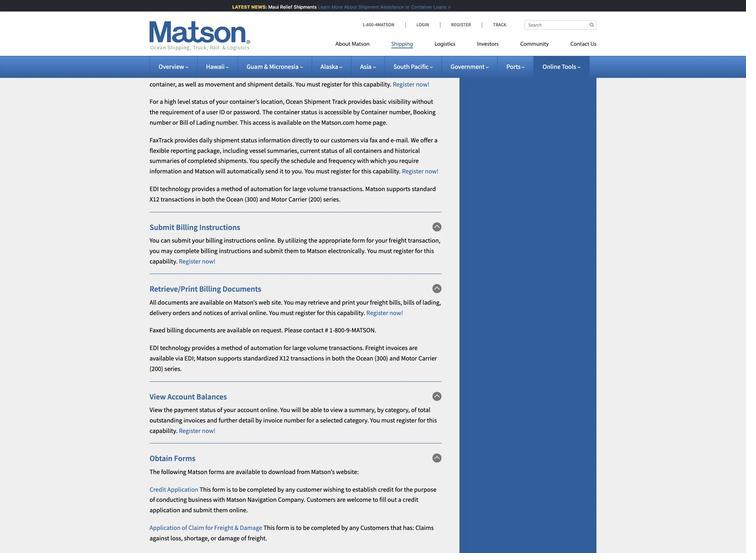 Task type: describe. For each thing, give the bounding box(es) containing it.
transactions. for edi technology provides a method of automation for large volume transactions. freight invoices are available via edi; matson supports standardized x12 transactions in both the ocean (300) and motor carrier (200) series.
[[329, 344, 364, 352]]

0 vertical spatial track
[[493, 22, 507, 28]]

and inside web-based shipment tracking enables you to track the status of a container throughout its movement within the matson system. utilizing a variety of search options, you can quickly find the current status of a container, as well as movement and shipment details. you must register for this capability.
[[236, 80, 246, 88]]

selected
[[320, 416, 343, 424]]

of right the south
[[423, 70, 428, 78]]

in for edi technology provides a method of automation for large volume transactions. matson supports standardized x12 transactions in both the ocean (300) and motor carrier (200) series.
[[232, 18, 237, 26]]

edi technology provides a method of automation for large volume transactions. freight invoices are available via edi; matson supports standardized x12 transactions in both the ocean (300) and motor carrier (200) series.
[[150, 344, 437, 373]]

of left the 'arrival'
[[224, 309, 229, 317]]

contact us
[[571, 41, 597, 47]]

for down able
[[307, 416, 314, 424]]

credit application link
[[150, 485, 198, 494]]

e-
[[391, 136, 396, 144]]

for inside 'edi technology provides a method of automation for large volume transactions. freight invoices are available via edi; matson supports standardized x12 transactions in both the ocean (300) and motor carrier (200) series.'
[[284, 344, 291, 352]]

online. inside this form is to be completed by any customer wishing to establish credit for the purpose of conducting business with matson navigation company. customers are welcome to fill out a credit application and submit them online.
[[229, 506, 248, 514]]

(300) for edi technology provides a method of automation for large volume transactions. matson supports standard x12 transactions in both the ocean (300) and motor carrier (200) series.
[[245, 195, 258, 203]]

motor inside 'edi technology provides a method of automation for large volume transactions. freight invoices are available via edi; matson supports standardized x12 transactions in both the ocean (300) and motor carrier (200) series.'
[[401, 354, 417, 362]]

faxtrack provides daily shipment status information directly to our customers via fax and e-mail. we offer a flexible reporting package, including vessel summaries, current status of all containers and historical summaries of completed shipments. you specify the schedule and frequency with which you
[[150, 136, 438, 165]]

be inside view the payment status of your account online. you will be able to view a summary, by category, of total outstanding invoices and further detail by invoice number for a selected category. you must register for this capability.
[[302, 406, 309, 414]]

account
[[237, 406, 259, 414]]

method for edi technology provides a method of automation for large volume transactions. matson supports standardized x12 transactions in both the ocean (300) and motor carrier (200) series.
[[221, 8, 243, 16]]

information inside require information and matson will automatically send it to you. you must register for this capability. register now!
[[150, 167, 182, 175]]

1 horizontal spatial 800-
[[367, 22, 375, 28]]

of up the lading
[[195, 108, 201, 116]]

1-800-4matson link
[[363, 22, 406, 28]]

capability. inside view the payment status of your account online. you will be able to view a summary, by category, of total outstanding invoices and further detail by invoice number for a selected category. you must register for this capability.
[[150, 426, 178, 435]]

supports for edi technology provides a method of automation for large volume transactions. matson supports standard x12 transactions in both the ocean (300) and motor carrier (200) series.
[[387, 185, 411, 193]]

we
[[411, 136, 419, 144]]

register now! link for view the payment status of your account online. you will be able to view a summary, by category, of total outstanding invoices and further detail by invoice number for a selected category. you must register for this capability.
[[179, 426, 216, 435]]

1 horizontal spatial container
[[407, 4, 428, 10]]

view the payment status of your account online. you will be able to view a summary, by category, of total outstanding invoices and further detail by invoice number for a selected category. you must register for this capability.
[[150, 406, 437, 435]]

to inside web-based shipment tracking enables you to track the status of a container throughout its movement within the matson system. utilizing a variety of search options, you can quickly find the current status of a container, as well as movement and shipment details. you must register for this capability.
[[266, 59, 271, 67]]

automation for edi technology provides a method of automation for large volume transactions. freight invoices are available via edi; matson supports standardized x12 transactions in both the ocean (300) and motor carrier (200) series.
[[251, 344, 282, 352]]

this inside the all documents are available on matson's web site. you may retrieve and print your freight bills, bills of lading, delivery orders and notices of arrival online. you must register for this capability.
[[326, 309, 336, 317]]

welcome
[[347, 496, 371, 504]]

(300) for edi technology provides a method of automation for large volume transactions. matson supports standardized x12 transactions in both the ocean (300) and motor carrier (200) series.
[[281, 18, 295, 26]]

ocean inside for a high level status of your container's location, ocean shipment track provides basic visibility without the requirement of a user id or password. the container status is accessible by container number, booking number or bill of lading number. this access is available on the matson.com home page.
[[286, 98, 303, 106]]

tracking your shipment
[[150, 45, 231, 55]]

throughout
[[354, 59, 385, 67]]

available inside 'edi technology provides a method of automation for large volume transactions. freight invoices are available via edi; matson supports standardized x12 transactions in both the ocean (300) and motor carrier (200) series.'
[[150, 354, 174, 362]]

1 vertical spatial shipment
[[248, 80, 273, 88]]

x12 inside 'edi technology provides a method of automation for large volume transactions. freight invoices are available via edi; matson supports standardized x12 transactions in both the ocean (300) and motor carrier (200) series.'
[[280, 354, 289, 362]]

edi technology provides a method of automation for large volume transactions. matson supports standardized x12 transactions in both the ocean (300) and motor carrier (200) series.
[[150, 8, 411, 26]]

1 vertical spatial instructions
[[219, 247, 251, 255]]

customers
[[331, 136, 359, 144]]

for a high level status of your container's location, ocean shipment track provides basic visibility without the requirement of a user id or password. the container status is accessible by container number, booking number or bill of lading number. this access is available on the matson.com home page.
[[150, 98, 436, 127]]

for inside edi technology provides a method of automation for large volume transactions. matson supports standardized x12 transactions in both the ocean (300) and motor carrier (200) series.
[[284, 8, 291, 16]]

register now! down bills,
[[367, 309, 403, 317]]

about matson link
[[336, 38, 381, 53]]

purpose
[[414, 485, 437, 494]]

standardized inside edi technology provides a method of automation for large volume transactions. matson supports standardized x12 transactions in both the ocean (300) and motor carrier (200) series.
[[150, 18, 185, 26]]

location,
[[261, 98, 285, 106]]

more
[[328, 4, 339, 10]]

1 vertical spatial shipment
[[197, 45, 231, 55]]

large for are
[[293, 344, 306, 352]]

online. inside you can submit your billing instructions online. by utilizing the appropriate form for your freight transaction, you may complete billing instructions and submit them to matson electronically. you must register for this capability.
[[257, 236, 276, 244]]

of left claim
[[182, 524, 187, 532]]

capability. inside the all documents are available on matson's web site. you may retrieve and print your freight bills, bills of lading, delivery orders and notices of arrival online. you must register for this capability.
[[337, 309, 365, 317]]

provides for edi technology provides a method of automation for large volume transactions. freight invoices are available via edi; matson supports standardized x12 transactions in both the ocean (300) and motor carrier (200) series.
[[192, 344, 215, 352]]

1 vertical spatial freight
[[214, 524, 233, 532]]

utilizing
[[286, 236, 307, 244]]

the inside you can submit your billing instructions online. by utilizing the appropriate form for your freight transaction, you may complete billing instructions and submit them to matson electronically. you must register for this capability.
[[309, 236, 318, 244]]

2 vertical spatial billing
[[167, 326, 184, 334]]

government
[[451, 62, 485, 71]]

automation for edi technology provides a method of automation for large volume transactions. matson supports standard x12 transactions in both the ocean (300) and motor carrier (200) series.
[[251, 185, 282, 193]]

about matson
[[336, 41, 370, 47]]

you down the site.
[[269, 309, 279, 317]]

our
[[321, 136, 330, 144]]

container inside for a high level status of your container's location, ocean shipment track provides basic visibility without the requirement of a user id or password. the container status is accessible by container number, booking number or bill of lading number. this access is available on the matson.com home page.
[[274, 108, 300, 116]]

this inside require information and matson will automatically send it to you. you must register for this capability. register now!
[[362, 167, 372, 175]]

you down submit
[[150, 236, 160, 244]]

the up the directly on the top left of the page
[[311, 118, 320, 127]]

of inside this form is to be completed by any customer wishing to establish credit for the purpose of conducting business with matson navigation company. customers are welcome to fill out a credit application and submit them online.
[[150, 496, 155, 504]]

to inside you can submit your billing instructions online. by utilizing the appropriate form for your freight transaction, you may complete billing instructions and submit them to matson electronically. you must register for this capability.
[[300, 247, 306, 255]]

offer
[[421, 136, 433, 144]]

for right claim
[[205, 524, 213, 532]]

matson inside edi technology provides a method of automation for large volume transactions. matson supports standard x12 transactions in both the ocean (300) and motor carrier (200) series.
[[366, 185, 385, 193]]

(200) for edi technology provides a method of automation for large volume transactions. matson supports standardized x12 transactions in both the ocean (300) and motor carrier (200) series.
[[345, 18, 359, 26]]

of left all in the top left of the page
[[339, 146, 344, 155]]

a inside this form is to be completed by any customer wishing to establish credit for the purpose of conducting business with matson navigation company. customers are welcome to fill out a credit application and submit them online.
[[398, 496, 402, 504]]

you inside require information and matson will automatically send it to you. you must register for this capability. register now!
[[305, 167, 315, 175]]

south pacific
[[394, 62, 429, 71]]

your inside view the payment status of your account online. you will be able to view a summary, by category, of total outstanding invoices and further detail by invoice number for a selected category. you must register for this capability.
[[224, 406, 236, 414]]

for right appropriate
[[367, 236, 374, 244]]

must inside the all documents are available on matson's web site. you may retrieve and print your freight bills, bills of lading, delivery orders and notices of arrival online. you must register for this capability.
[[280, 309, 294, 317]]

total
[[418, 406, 431, 414]]

0 vertical spatial about
[[340, 4, 353, 10]]

available inside for a high level status of your container's location, ocean shipment track provides basic visibility without the requirement of a user id or password. the container status is accessible by container number, booking number or bill of lading number. this access is available on the matson.com home page.
[[277, 118, 302, 127]]

1 vertical spatial any
[[349, 524, 359, 532]]

faxed billing documents are available on request. please contact # 1-800-9-matson.
[[150, 326, 377, 334]]

utilizing
[[221, 70, 244, 78]]

to down the following matson forms are available to download from matson's website:
[[232, 485, 238, 494]]

register down 'complete'
[[179, 257, 201, 265]]

matson's inside the all documents are available on matson's web site. you may retrieve and print your freight bills, bills of lading, delivery orders and notices of arrival online. you must register for this capability.
[[234, 298, 257, 306]]

any inside this form is to be completed by any customer wishing to establish credit for the purpose of conducting business with matson navigation company. customers are welcome to fill out a credit application and submit them online.
[[285, 485, 295, 494]]

maui
[[264, 4, 275, 10]]

technology for edi technology provides a method of automation for large volume transactions. matson supports standard x12 transactions in both the ocean (300) and motor carrier (200) series.
[[160, 185, 191, 193]]

motor for edi technology provides a method of automation for large volume transactions. matson supports standardized x12 transactions in both the ocean (300) and motor carrier (200) series.
[[308, 18, 324, 26]]

you up 'variety'
[[254, 59, 264, 67]]

you down summary,
[[370, 416, 380, 424]]

to down this form is to be completed by any customer wishing to establish credit for the purpose of conducting business with matson navigation company. customers are welcome to fill out a credit application and submit them online.
[[296, 524, 302, 532]]

information inside faxtrack provides daily shipment status information directly to our customers via fax and e-mail. we offer a flexible reporting package, including vessel summaries, current status of all containers and historical summaries of completed shipments. you specify the schedule and frequency with which you
[[258, 136, 291, 144]]

matson inside 'edi technology provides a method of automation for large volume transactions. freight invoices are available via edi; matson supports standardized x12 transactions in both the ocean (300) and motor carrier (200) series.'
[[197, 354, 216, 362]]

standardized inside 'edi technology provides a method of automation for large volume transactions. freight invoices are available via edi; matson supports standardized x12 transactions in both the ocean (300) and motor carrier (200) series.'
[[243, 354, 278, 362]]

please
[[285, 326, 302, 334]]

1 vertical spatial customers
[[361, 524, 390, 532]]

1 vertical spatial documents
[[185, 326, 216, 334]]

by inside for a high level status of your container's location, ocean shipment track provides basic visibility without the requirement of a user id or password. the container status is accessible by container number, booking number or bill of lading number. this access is available on the matson.com home page.
[[353, 108, 360, 116]]

from
[[297, 468, 310, 476]]

the right find
[[374, 70, 383, 78]]

current inside web-based shipment tracking enables you to track the status of a container throughout its movement within the matson system. utilizing a variety of search options, you can quickly find the current status of a container, as well as movement and shipment details. you must register for this capability.
[[384, 70, 404, 78]]

of up "user"
[[209, 98, 215, 106]]

alaska link
[[321, 62, 343, 71]]

fill
[[380, 496, 386, 504]]

available down the 'arrival'
[[227, 326, 251, 334]]

of down reporting
[[181, 157, 186, 165]]

learn
[[314, 4, 326, 10]]

current inside faxtrack provides daily shipment status information directly to our customers via fax and e-mail. we offer a flexible reporting package, including vessel summaries, current status of all containers and historical summaries of completed shipments. you specify the schedule and frequency with which you
[[300, 146, 320, 155]]

or left bill
[[172, 118, 178, 127]]

method for edi technology provides a method of automation for large volume transactions. freight invoices are available via edi; matson supports standardized x12 transactions in both the ocean (300) and motor carrier (200) series.
[[221, 344, 243, 352]]

package,
[[197, 146, 222, 155]]

a inside edi technology provides a method of automation for large volume transactions. matson supports standardized x12 transactions in both the ocean (300) and motor carrier (200) series.
[[217, 8, 220, 16]]

you up invoice on the bottom left of page
[[280, 406, 290, 414]]

is right access
[[272, 118, 276, 127]]

Search search field
[[525, 20, 597, 30]]

and inside view the payment status of your account online. you will be able to view a summary, by category, of total outstanding invoices and further detail by invoice number for a selected category. you must register for this capability.
[[207, 416, 217, 424]]

view
[[331, 406, 343, 414]]

them inside you can submit your billing instructions online. by utilizing the appropriate form for your freight transaction, you may complete billing instructions and submit them to matson electronically. you must register for this capability.
[[284, 247, 299, 255]]

1 horizontal spatial on
[[253, 326, 260, 334]]

2 horizontal spatial completed
[[311, 524, 340, 532]]

well
[[185, 80, 196, 88]]

orders
[[173, 309, 190, 317]]

navigation
[[248, 496, 277, 504]]

of inside 'edi technology provides a method of automation for large volume transactions. freight invoices are available via edi; matson supports standardized x12 transactions in both the ocean (300) and motor carrier (200) series.'
[[244, 344, 249, 352]]

web-
[[150, 59, 164, 67]]

backtop image for balances
[[433, 392, 442, 401]]

send
[[265, 167, 279, 175]]

in for edi technology provides a method of automation for large volume transactions. matson supports standard x12 transactions in both the ocean (300) and motor carrier (200) series.
[[196, 195, 201, 203]]

1 vertical spatial submit
[[264, 247, 283, 255]]

must inside view the payment status of your account online. you will be able to view a summary, by category, of total outstanding invoices and further detail by invoice number for a selected category. you must register for this capability.
[[382, 416, 395, 424]]

1 horizontal spatial &
[[264, 62, 268, 71]]

the inside view the payment status of your account online. you will be able to view a summary, by category, of total outstanding invoices and further detail by invoice number for a selected category. you must register for this capability.
[[164, 406, 173, 414]]

the down based
[[168, 70, 177, 78]]

supports inside 'edi technology provides a method of automation for large volume transactions. freight invoices are available via edi; matson supports standardized x12 transactions in both the ocean (300) and motor carrier (200) series.'
[[218, 354, 242, 362]]

search
[[276, 70, 294, 78]]

#
[[325, 326, 328, 334]]

you inside faxtrack provides daily shipment status information directly to our customers via fax and e-mail. we offer a flexible reporting package, including vessel summaries, current status of all containers and historical summaries of completed shipments. you specify the schedule and frequency with which you
[[388, 157, 398, 165]]

freight for bills,
[[370, 298, 388, 306]]

container,
[[150, 80, 177, 88]]

provides inside faxtrack provides daily shipment status information directly to our customers via fax and e-mail. we offer a flexible reporting package, including vessel summaries, current status of all containers and historical summaries of completed shipments. you specify the schedule and frequency with which you
[[175, 136, 198, 144]]

transactions. for edi technology provides a method of automation for large volume transactions. matson supports standardized x12 transactions in both the ocean (300) and motor carrier (200) series.
[[329, 8, 364, 16]]

register up top menu 'navigation'
[[451, 22, 471, 28]]

may inside the all documents are available on matson's web site. you may retrieve and print your freight bills, bills of lading, delivery orders and notices of arrival online. you must register for this capability.
[[295, 298, 307, 306]]

and inside 'edi technology provides a method of automation for large volume transactions. freight invoices are available via edi; matson supports standardized x12 transactions in both the ocean (300) and motor carrier (200) series.'
[[390, 354, 400, 362]]

shipment inside for a high level status of your container's location, ocean shipment track provides basic visibility without the requirement of a user id or password. the container status is accessible by container number, booking number or bill of lading number. this access is available on the matson.com home page.
[[304, 98, 331, 106]]

freight for transaction,
[[389, 236, 407, 244]]

a inside edi technology provides a method of automation for large volume transactions. matson supports standard x12 transactions in both the ocean (300) and motor carrier (200) series.
[[217, 185, 220, 193]]

category,
[[385, 406, 410, 414]]

category.
[[344, 416, 369, 424]]

view for view the payment status of your account online. you will be able to view a summary, by category, of total outstanding invoices and further detail by invoice number for a selected category. you must register for this capability.
[[150, 406, 163, 414]]

ocean inside 'edi technology provides a method of automation for large volume transactions. freight invoices are available via edi; matson supports standardized x12 transactions in both the ocean (300) and motor carrier (200) series.'
[[356, 354, 373, 362]]

bill
[[180, 118, 188, 127]]

the inside 'edi technology provides a method of automation for large volume transactions. freight invoices are available via edi; matson supports standardized x12 transactions in both the ocean (300) and motor carrier (200) series.'
[[346, 354, 355, 362]]

credit application
[[150, 485, 198, 494]]

relief
[[276, 4, 288, 10]]

is left the accessible
[[319, 108, 323, 116]]

require information and matson will automatically send it to you. you must register for this capability. register now!
[[150, 157, 439, 175]]

container inside web-based shipment tracking enables you to track the status of a container throughout its movement within the matson system. utilizing a variety of search options, you can quickly find the current status of a container, as well as movement and shipment details. you must register for this capability.
[[327, 59, 353, 67]]

your inside for a high level status of your container's location, ocean shipment track provides basic visibility without the requirement of a user id or password. the container status is accessible by container number, booking number or bill of lading number. this access is available on the matson.com home page.
[[216, 98, 228, 106]]

number,
[[389, 108, 412, 116]]

online. inside the all documents are available on matson's web site. you may retrieve and print your freight bills, bills of lading, delivery orders and notices of arrival online. you must register for this capability.
[[249, 309, 268, 317]]

edi technology provides a method of automation for large volume transactions. matson supports standard x12 transactions in both the ocean (300) and motor carrier (200) series.
[[150, 185, 436, 203]]

technology for edi technology provides a method of automation for large volume transactions. matson supports standardized x12 transactions in both the ocean (300) and motor carrier (200) series.
[[160, 8, 191, 16]]

can inside web-based shipment tracking enables you to track the status of a container throughout its movement within the matson system. utilizing a variety of search options, you can quickly find the current status of a container, as well as movement and shipment details. you must register for this capability.
[[330, 70, 340, 78]]

invoices inside view the payment status of your account online. you will be able to view a summary, by category, of total outstanding invoices and further detail by invoice number for a selected category. you must register for this capability.
[[184, 416, 206, 424]]

community link
[[510, 38, 560, 53]]

1 vertical spatial credit
[[403, 496, 419, 504]]

matson.
[[352, 326, 377, 334]]

0 vertical spatial 1-
[[363, 22, 367, 28]]

without
[[412, 98, 433, 106]]

request.
[[261, 326, 283, 334]]

1 vertical spatial 800-
[[335, 326, 347, 334]]

able
[[311, 406, 322, 414]]

appropriate
[[319, 236, 351, 244]]

register down the south
[[393, 80, 415, 88]]

track
[[273, 59, 286, 67]]

transactions inside 'edi technology provides a method of automation for large volume transactions. freight invoices are available via edi; matson supports standardized x12 transactions in both the ocean (300) and motor carrier (200) series.'
[[291, 354, 324, 362]]

register inside view the payment status of your account online. you will be able to view a summary, by category, of total outstanding invoices and further detail by invoice number for a selected category. you must register for this capability.
[[397, 416, 417, 424]]

home
[[356, 118, 372, 127]]

directly
[[292, 136, 312, 144]]

register inside you can submit your billing instructions online. by utilizing the appropriate form for your freight transaction, you may complete billing instructions and submit them to matson electronically. you must register for this capability.
[[394, 247, 414, 255]]

on inside for a high level status of your container's location, ocean shipment track provides basic visibility without the requirement of a user id or password. the container status is accessible by container number, booking number or bill of lading number. this access is available on the matson.com home page.
[[303, 118, 310, 127]]

flexible
[[150, 146, 169, 155]]

loss,
[[171, 534, 183, 542]]

available right forms
[[236, 468, 260, 476]]

matson down forms
[[188, 468, 208, 476]]

view for view account balances
[[150, 391, 166, 402]]

are inside the all documents are available on matson's web site. you may retrieve and print your freight bills, bills of lading, delivery orders and notices of arrival online. you must register for this capability.
[[190, 298, 198, 306]]

billing for submit
[[176, 222, 198, 232]]

visibility
[[388, 98, 411, 106]]

submit inside this form is to be completed by any customer wishing to establish credit for the purpose of conducting business with matson navigation company. customers are welcome to fill out a credit application and submit them online.
[[193, 506, 212, 514]]

register now! link down "require"
[[402, 167, 439, 175]]

register down payment
[[179, 426, 201, 435]]

ocean inside edi technology provides a method of automation for large volume transactions. matson supports standard x12 transactions in both the ocean (300) and motor carrier (200) series.
[[226, 195, 243, 203]]

and inside require information and matson will automatically send it to you. you must register for this capability. register now!
[[183, 167, 194, 175]]

electronically.
[[328, 247, 366, 255]]

to left fill
[[373, 496, 378, 504]]

view account balances
[[150, 391, 227, 402]]

register up matson.
[[367, 309, 388, 317]]

of inside that has: claims against loss, shortage, or damage of freight.
[[241, 534, 247, 542]]

of up options,
[[315, 59, 321, 67]]

the down for
[[150, 108, 159, 116]]

customer
[[297, 485, 322, 494]]

register now! for status
[[393, 80, 430, 88]]

backtop image for instructions
[[433, 222, 442, 231]]

enables
[[232, 59, 253, 67]]

series. inside 'edi technology provides a method of automation for large volume transactions. freight invoices are available via edi; matson supports standardized x12 transactions in both the ocean (300) and motor carrier (200) series.'
[[165, 364, 182, 373]]

of up further
[[217, 406, 222, 414]]

for inside web-based shipment tracking enables you to track the status of a container throughout its movement within the matson system. utilizing a variety of search options, you can quickly find the current status of a container, as well as movement and shipment details. you must register for this capability.
[[343, 80, 351, 88]]

lading,
[[423, 298, 441, 306]]

overview
[[159, 62, 184, 71]]

supports for edi technology provides a method of automation for large volume transactions. matson supports standardized x12 transactions in both the ocean (300) and motor carrier (200) series.
[[387, 8, 411, 16]]

can inside you can submit your billing instructions online. by utilizing the appropriate form for your freight transaction, you may complete billing instructions and submit them to matson electronically. you must register for this capability.
[[161, 236, 171, 244]]

0 horizontal spatial the
[[150, 468, 160, 476]]

overview link
[[159, 62, 188, 71]]

0 horizontal spatial credit
[[378, 485, 394, 494]]

vessel
[[249, 146, 266, 155]]

0 vertical spatial billing
[[206, 236, 223, 244]]

0 vertical spatial shipment
[[181, 59, 207, 67]]

you right electronically.
[[367, 247, 377, 255]]

provides for edi technology provides a method of automation for large volume transactions. matson supports standardized x12 transactions in both the ocean (300) and motor carrier (200) series.
[[192, 8, 215, 16]]

0 horizontal spatial &
[[235, 524, 239, 532]]

it
[[280, 167, 284, 175]]

2 as from the left
[[198, 80, 204, 88]]

guam
[[247, 62, 263, 71]]

now! down bills,
[[390, 309, 403, 317]]

you can submit your billing instructions online. by utilizing the appropriate form for your freight transaction, you may complete billing instructions and submit them to matson electronically. you must register for this capability.
[[150, 236, 441, 265]]

now! for you can submit your billing instructions online. by utilizing the appropriate form for your freight transaction, you may complete billing instructions and submit them to matson electronically. you must register for this capability.
[[202, 257, 216, 265]]

4matson
[[375, 22, 395, 28]]

for down transaction,
[[415, 247, 423, 255]]

x12 for edi technology provides a method of automation for large volume transactions. matson supports standard x12 transactions in both the ocean (300) and motor carrier (200) series.
[[150, 195, 159, 203]]

on inside the all documents are available on matson's web site. you may retrieve and print your freight bills, bills of lading, delivery orders and notices of arrival online. you must register for this capability.
[[225, 298, 232, 306]]

mail.
[[396, 136, 410, 144]]

transactions for edi technology provides a method of automation for large volume transactions. matson supports standardized x12 transactions in both the ocean (300) and motor carrier (200) series.
[[197, 18, 231, 26]]

for down total
[[418, 416, 426, 424]]

container's
[[230, 98, 260, 106]]

1 vertical spatial application
[[150, 524, 181, 532]]

2 horizontal spatial shipment
[[354, 4, 375, 10]]

1 horizontal spatial movement
[[394, 59, 423, 67]]

ports
[[507, 62, 521, 71]]

news:
[[247, 4, 263, 10]]

asia
[[360, 62, 372, 71]]

you right the site.
[[284, 298, 294, 306]]

the up "search"
[[288, 59, 297, 67]]

invoices inside 'edi technology provides a method of automation for large volume transactions. freight invoices are available via edi; matson supports standardized x12 transactions in both the ocean (300) and motor carrier (200) series.'
[[386, 344, 408, 352]]

register inside the all documents are available on matson's web site. you may retrieve and print your freight bills, bills of lading, delivery orders and notices of arrival online. you must register for this capability.
[[295, 309, 316, 317]]

of right bills
[[416, 298, 421, 306]]

and inside edi technology provides a method of automation for large volume transactions. matson supports standardized x12 transactions in both the ocean (300) and motor carrier (200) series.
[[296, 18, 307, 26]]

this inside view the payment status of your account online. you will be able to view a summary, by category, of total outstanding invoices and further detail by invoice number for a selected category. you must register for this capability.
[[427, 416, 437, 424]]

search image
[[590, 22, 594, 27]]



Task type: locate. For each thing, give the bounding box(es) containing it.
both
[[239, 18, 251, 26], [202, 195, 215, 203], [332, 354, 345, 362]]

2 large from the top
[[293, 185, 306, 193]]

0 vertical spatial customers
[[307, 496, 336, 504]]

register now! link down 'complete'
[[179, 257, 216, 265]]

backtop image for documents
[[433, 284, 442, 293]]

will down shipments.
[[216, 167, 226, 175]]

0 vertical spatial volume
[[307, 8, 328, 16]]

0 vertical spatial number
[[150, 118, 171, 127]]

further
[[219, 416, 238, 424]]

2 horizontal spatial submit
[[264, 247, 283, 255]]

completed inside this form is to be completed by any customer wishing to establish credit for the purpose of conducting business with matson navigation company. customers are welcome to fill out a credit application and submit them online.
[[247, 485, 276, 494]]

3 transactions. from the top
[[329, 344, 364, 352]]

register now! for you
[[179, 426, 216, 435]]

1 large from the top
[[293, 8, 306, 16]]

0 vertical spatial transactions.
[[329, 8, 364, 16]]

capability. inside you can submit your billing instructions online. by utilizing the appropriate form for your freight transaction, you may complete billing instructions and submit them to matson electronically. you must register for this capability.
[[150, 257, 178, 265]]

via
[[361, 136, 369, 144], [175, 354, 183, 362]]

0 horizontal spatial via
[[175, 354, 183, 362]]

billing for retrieve/print
[[199, 284, 221, 294]]

current up "schedule"
[[300, 146, 320, 155]]

completed inside faxtrack provides daily shipment status information directly to our customers via fax and e-mail. we offer a flexible reporting package, including vessel summaries, current status of all containers and historical summaries of completed shipments. you specify the schedule and frequency with which you
[[188, 157, 217, 165]]

(300) down the relief at top left
[[281, 18, 295, 26]]

2 vertical spatial transactions.
[[329, 344, 364, 352]]

shipment up the 1-800-4matson
[[354, 4, 375, 10]]

1 horizontal spatial track
[[493, 22, 507, 28]]

2 vertical spatial completed
[[311, 524, 340, 532]]

1 vertical spatial about
[[336, 41, 351, 47]]

top menu navigation
[[336, 38, 597, 53]]

large down please at left
[[293, 344, 306, 352]]

backtop image for shipment
[[433, 45, 442, 54]]

1 backtop image from the top
[[433, 45, 442, 54]]

must inside you can submit your billing instructions online. by utilizing the appropriate form for your freight transaction, you may complete billing instructions and submit them to matson electronically. you must register for this capability.
[[379, 247, 392, 255]]

&
[[264, 62, 268, 71], [235, 524, 239, 532]]

(300)
[[281, 18, 295, 26], [245, 195, 258, 203], [375, 354, 388, 362]]

3 method from the top
[[221, 344, 243, 352]]

now! inside require information and matson will automatically send it to you. you must register for this capability. register now!
[[425, 167, 439, 175]]

matson up well on the left top of the page
[[178, 70, 198, 78]]

0 vertical spatial invoices
[[386, 344, 408, 352]]

backtop image
[[433, 222, 442, 231], [433, 392, 442, 401]]

2 vertical spatial series.
[[165, 364, 182, 373]]

tracking
[[208, 59, 230, 67]]

1 vertical spatial with
[[213, 496, 225, 504]]

1 horizontal spatial invoices
[[386, 344, 408, 352]]

0 vertical spatial large
[[293, 8, 306, 16]]

with inside this form is to be completed by any customer wishing to establish credit for the purpose of conducting business with matson navigation company. customers are welcome to fill out a credit application and submit them online.
[[213, 496, 225, 504]]

(300) inside edi technology provides a method of automation for large volume transactions. matson supports standardized x12 transactions in both the ocean (300) and motor carrier (200) series.
[[281, 18, 295, 26]]

by left category,
[[377, 406, 384, 414]]

ocean down automatically
[[226, 195, 243, 203]]

0 horizontal spatial any
[[285, 485, 295, 494]]

large inside 'edi technology provides a method of automation for large volume transactions. freight invoices are available via edi; matson supports standardized x12 transactions in both the ocean (300) and motor carrier (200) series.'
[[293, 344, 306, 352]]

are inside this form is to be completed by any customer wishing to establish credit for the purpose of conducting business with matson navigation company. customers are welcome to fill out a credit application and submit them online.
[[337, 496, 346, 504]]

for down require information and matson will automatically send it to you. you must register for this capability. register now!
[[284, 185, 291, 193]]

0 vertical spatial supports
[[387, 8, 411, 16]]

matson.com
[[322, 118, 355, 127]]

3 large from the top
[[293, 344, 306, 352]]

None search field
[[525, 20, 597, 30]]

in inside 'edi technology provides a method of automation for large volume transactions. freight invoices are available via edi; matson supports standardized x12 transactions in both the ocean (300) and motor carrier (200) series.'
[[326, 354, 331, 362]]

which
[[370, 157, 387, 165]]

0 horizontal spatial submit
[[172, 236, 191, 244]]

wishing
[[323, 485, 344, 494]]

can down submit
[[161, 236, 171, 244]]

2 edi from the top
[[150, 185, 159, 193]]

series. inside edi technology provides a method of automation for large volume transactions. matson supports standardized x12 transactions in both the ocean (300) and motor carrier (200) series.
[[360, 18, 377, 26]]

1 automation from the top
[[251, 8, 282, 16]]

technology up blue matson logo with ocean, shipping, truck, rail and logistics written beneath it.
[[160, 8, 191, 16]]

edi for edi technology provides a method of automation for large volume transactions. matson supports standardized x12 transactions in both the ocean (300) and motor carrier (200) series.
[[150, 8, 159, 16]]

2 vertical spatial transactions
[[291, 354, 324, 362]]

1 vertical spatial information
[[150, 167, 182, 175]]

ports link
[[507, 62, 525, 71]]

transactions up submit
[[161, 195, 194, 203]]

must
[[307, 80, 320, 88], [316, 167, 330, 175], [379, 247, 392, 255], [280, 309, 294, 317], [382, 416, 395, 424]]

automation down faxed billing documents are available on request. please contact # 1-800-9-matson.
[[251, 344, 282, 352]]

print
[[342, 298, 355, 306]]

via left fax
[[361, 136, 369, 144]]

login link
[[406, 22, 440, 28]]

(200) for edi technology provides a method of automation for large volume transactions. matson supports standard x12 transactions in both the ocean (300) and motor carrier (200) series.
[[308, 195, 322, 203]]

1 vertical spatial (300)
[[245, 195, 258, 203]]

high
[[164, 98, 176, 106]]

1 transactions. from the top
[[329, 8, 364, 16]]

reporting
[[171, 146, 196, 155]]

2 vertical spatial (200)
[[150, 364, 163, 373]]

logistics
[[435, 41, 456, 47]]

by down welcome
[[342, 524, 348, 532]]

credit
[[150, 485, 166, 494]]

the
[[263, 108, 273, 116], [150, 468, 160, 476]]

including
[[223, 146, 248, 155]]

online. up invoice on the bottom left of page
[[260, 406, 279, 414]]

2 vertical spatial automation
[[251, 344, 282, 352]]

0 horizontal spatial customers
[[307, 496, 336, 504]]

register now! link for all documents are available on matson's web site. you may retrieve and print your freight bills, bills of lading, delivery orders and notices of arrival online. you must register for this capability.
[[367, 309, 403, 317]]

you inside web-based shipment tracking enables you to track the status of a container throughout its movement within the matson system. utilizing a variety of search options, you can quickly find the current status of a container, as well as movement and shipment details. you must register for this capability.
[[296, 80, 305, 88]]

provides inside edi technology provides a method of automation for large volume transactions. matson supports standard x12 transactions in both the ocean (300) and motor carrier (200) series.
[[192, 185, 215, 193]]

x12 for edi technology provides a method of automation for large volume transactions. matson supports standardized x12 transactions in both the ocean (300) and motor carrier (200) series.
[[186, 18, 196, 26]]

large for standard
[[293, 185, 306, 193]]

against
[[150, 534, 169, 542]]

register now! down south pacific
[[393, 80, 430, 88]]

ocean down maui at the left of the page
[[263, 18, 280, 26]]

this down quickly
[[352, 80, 362, 88]]

both inside edi technology provides a method of automation for large volume transactions. matson supports standard x12 transactions in both the ocean (300) and motor carrier (200) series.
[[202, 195, 215, 203]]

a inside 'edi technology provides a method of automation for large volume transactions. freight invoices are available via edi; matson supports standardized x12 transactions in both the ocean (300) and motor carrier (200) series.'
[[217, 344, 220, 352]]

for inside require information and matson will automatically send it to you. you must register for this capability. register now!
[[353, 167, 360, 175]]

for inside the all documents are available on matson's web site. you may retrieve and print your freight bills, bills of lading, delivery orders and notices of arrival online. you must register for this capability.
[[317, 309, 325, 317]]

matson left navigation
[[226, 496, 246, 504]]

method left news:
[[221, 8, 243, 16]]

matson inside web-based shipment tracking enables you to track the status of a container throughout its movement within the matson system. utilizing a variety of search options, you can quickly find the current status of a container, as well as movement and shipment details. you must register for this capability.
[[178, 70, 198, 78]]

of inside edi technology provides a method of automation for large volume transactions. matson supports standardized x12 transactions in both the ocean (300) and motor carrier (200) series.
[[244, 8, 249, 16]]

bills,
[[389, 298, 402, 306]]

bills
[[404, 298, 415, 306]]

register now!
[[393, 80, 430, 88], [179, 257, 216, 265], [367, 309, 403, 317], [179, 426, 216, 435]]

2 view from the top
[[150, 406, 163, 414]]

guam & micronesia
[[247, 62, 299, 71]]

0 horizontal spatial (200)
[[150, 364, 163, 373]]

matson inside you can submit your billing instructions online. by utilizing the appropriate form for your freight transaction, you may complete billing instructions and submit them to matson electronically. you must register for this capability.
[[307, 247, 327, 255]]

1 horizontal spatial freight
[[389, 236, 407, 244]]

1 as from the left
[[178, 80, 184, 88]]

0 vertical spatial view
[[150, 391, 166, 402]]

(300) down matson.
[[375, 354, 388, 362]]

form down forms
[[212, 485, 225, 494]]

2 automation from the top
[[251, 185, 282, 193]]

the right the utilizing
[[309, 236, 318, 244]]

available inside the all documents are available on matson's web site. you may retrieve and print your freight bills, bills of lading, delivery orders and notices of arrival online. you must register for this capability.
[[200, 298, 224, 306]]

1 vertical spatial via
[[175, 354, 183, 362]]

container inside for a high level status of your container's location, ocean shipment track provides basic visibility without the requirement of a user id or password. the container status is accessible by container number, booking number or bill of lading number. this access is available on the matson.com home page.
[[361, 108, 388, 116]]

in up submit billing instructions on the top
[[196, 195, 201, 203]]

backtop image
[[433, 45, 442, 54], [433, 284, 442, 293], [433, 454, 442, 463]]

1 vertical spatial the
[[150, 468, 160, 476]]

2 horizontal spatial series.
[[360, 18, 377, 26]]

3 automation from the top
[[251, 344, 282, 352]]

volume down contact
[[307, 344, 328, 352]]

shipment up the accessible
[[304, 98, 331, 106]]

submit up 'complete'
[[172, 236, 191, 244]]

1 horizontal spatial form
[[276, 524, 289, 532]]

them
[[284, 247, 299, 255], [214, 506, 228, 514]]

1 technology from the top
[[160, 8, 191, 16]]

provides inside for a high level status of your container's location, ocean shipment track provides basic visibility without the requirement of a user id or password. the container status is accessible by container number, booking number or bill of lading number. this access is available on the matson.com home page.
[[348, 98, 372, 106]]

logistics link
[[424, 38, 466, 53]]

in
[[232, 18, 237, 26], [196, 195, 201, 203], [326, 354, 331, 362]]

now! up standard
[[425, 167, 439, 175]]

container left loans
[[407, 4, 428, 10]]

or right id
[[226, 108, 232, 116]]

investors
[[477, 41, 499, 47]]

to right able
[[324, 406, 329, 414]]

standardized down faxed billing documents are available on request. please contact # 1-800-9-matson.
[[243, 354, 278, 362]]

page.
[[373, 118, 388, 127]]

automation for edi technology provides a method of automation for large volume transactions. matson supports standardized x12 transactions in both the ocean (300) and motor carrier (200) series.
[[251, 8, 282, 16]]

0 vertical spatial application
[[167, 485, 198, 494]]

2 vertical spatial be
[[303, 524, 310, 532]]

1 vertical spatial automation
[[251, 185, 282, 193]]

technology inside 'edi technology provides a method of automation for large volume transactions. freight invoices are available via edi; matson supports standardized x12 transactions in both the ocean (300) and motor carrier (200) series.'
[[160, 344, 191, 352]]

1 vertical spatial on
[[225, 298, 232, 306]]

volume for are
[[307, 344, 328, 352]]

asia link
[[360, 62, 376, 71]]

hawaii
[[206, 62, 225, 71]]

1 vertical spatial method
[[221, 185, 243, 193]]

matson inside require information and matson will automatically send it to you. you must register for this capability. register now!
[[195, 167, 215, 175]]

1 vertical spatial be
[[239, 485, 246, 494]]

by right detail
[[255, 416, 262, 424]]

1 vertical spatial 1-
[[330, 326, 335, 334]]

series. for edi technology provides a method of automation for large volume transactions. matson supports standardized x12 transactions in both the ocean (300) and motor carrier (200) series.
[[360, 18, 377, 26]]

assistance
[[376, 4, 400, 10]]

the
[[253, 18, 262, 26], [288, 59, 297, 67], [168, 70, 177, 78], [374, 70, 383, 78], [150, 108, 159, 116], [311, 118, 320, 127], [281, 157, 290, 165], [216, 195, 225, 203], [309, 236, 318, 244], [346, 354, 355, 362], [164, 406, 173, 414], [404, 485, 413, 494]]

blue matson logo with ocean, shipping, truck, rail and logistics written beneath it. image
[[150, 21, 251, 51]]

x12 down please at left
[[280, 354, 289, 362]]

may left retrieve
[[295, 298, 307, 306]]

1 edi from the top
[[150, 8, 159, 16]]

view inside view the payment status of your account online. you will be able to view a summary, by category, of total outstanding invoices and further detail by invoice number for a selected category. you must register for this capability.
[[150, 406, 163, 414]]

large inside edi technology provides a method of automation for large volume transactions. matson supports standardized x12 transactions in both the ocean (300) and motor carrier (200) series.
[[293, 8, 306, 16]]

register now! link for you can submit your billing instructions online. by utilizing the appropriate form for your freight transaction, you may complete billing instructions and submit them to matson electronically. you must register for this capability.
[[179, 257, 216, 265]]

application up conducting
[[167, 485, 198, 494]]

or right assistance
[[401, 4, 406, 10]]

matson's
[[234, 298, 257, 306], [311, 468, 335, 476]]

3 backtop image from the top
[[433, 454, 442, 463]]

to right wishing
[[346, 485, 351, 494]]

as
[[178, 80, 184, 88], [198, 80, 204, 88]]

ocean
[[263, 18, 280, 26], [286, 98, 303, 106], [226, 195, 243, 203], [356, 354, 373, 362]]

1 horizontal spatial any
[[349, 524, 359, 532]]

automation down the send
[[251, 185, 282, 193]]

in inside edi technology provides a method of automation for large volume transactions. matson supports standardized x12 transactions in both the ocean (300) and motor carrier (200) series.
[[232, 18, 237, 26]]

booking
[[413, 108, 436, 116]]

x12 inside edi technology provides a method of automation for large volume transactions. matson supports standardized x12 transactions in both the ocean (300) and motor carrier (200) series.
[[186, 18, 196, 26]]

technology up "edi;"
[[160, 344, 191, 352]]

on up the directly on the top left of the page
[[303, 118, 310, 127]]

volume for standard
[[307, 185, 328, 193]]

with inside faxtrack provides daily shipment status information directly to our customers via fax and e-mail. we offer a flexible reporting package, including vessel summaries, current status of all containers and historical summaries of completed shipments. you specify the schedule and frequency with which you
[[357, 157, 369, 165]]

customers down customer
[[307, 496, 336, 504]]

submit
[[172, 236, 191, 244], [264, 247, 283, 255], [193, 506, 212, 514]]

both for edi technology provides a method of automation for large volume transactions. matson supports standardized x12 transactions in both the ocean (300) and motor carrier (200) series.
[[239, 18, 251, 26]]

1 method from the top
[[221, 8, 243, 16]]

form up electronically.
[[352, 236, 365, 244]]

1 vertical spatial standardized
[[243, 354, 278, 362]]

track link
[[482, 22, 507, 28]]

provides inside edi technology provides a method of automation for large volume transactions. matson supports standardized x12 transactions in both the ocean (300) and motor carrier (200) series.
[[192, 8, 215, 16]]

series. for edi technology provides a method of automation for large volume transactions. matson supports standard x12 transactions in both the ocean (300) and motor carrier (200) series.
[[323, 195, 341, 203]]

all
[[346, 146, 352, 155]]

are
[[190, 298, 198, 306], [217, 326, 226, 334], [409, 344, 418, 352], [226, 468, 235, 476], [337, 496, 346, 504]]

the up instructions
[[216, 195, 225, 203]]

of right bill
[[190, 118, 195, 127]]

1 vertical spatial view
[[150, 406, 163, 414]]

of left total
[[411, 406, 417, 414]]

status
[[298, 59, 314, 67], [405, 70, 422, 78], [192, 98, 208, 106], [301, 108, 317, 116], [241, 136, 257, 144], [321, 146, 338, 155], [200, 406, 216, 414]]

register down retrieve
[[295, 309, 316, 317]]

provides for edi technology provides a method of automation for large volume transactions. matson supports standard x12 transactions in both the ocean (300) and motor carrier (200) series.
[[192, 185, 215, 193]]

billing
[[206, 236, 223, 244], [201, 247, 218, 255], [167, 326, 184, 334]]

is
[[319, 108, 323, 116], [272, 118, 276, 127], [227, 485, 231, 494], [291, 524, 295, 532]]

billing down instructions
[[206, 236, 223, 244]]

1 vertical spatial large
[[293, 185, 306, 193]]

lading
[[196, 118, 215, 127]]

via inside faxtrack provides daily shipment status information directly to our customers via fax and e-mail. we offer a flexible reporting package, including vessel summaries, current status of all containers and historical summaries of completed shipments. you specify the schedule and frequency with which you
[[361, 136, 369, 144]]

register inside require information and matson will automatically send it to you. you must register for this capability. register now!
[[402, 167, 424, 175]]

id
[[219, 108, 225, 116]]

2 technology from the top
[[160, 185, 191, 193]]

freight
[[389, 236, 407, 244], [370, 298, 388, 306]]

0 vertical spatial automation
[[251, 8, 282, 16]]

2 method from the top
[[221, 185, 243, 193]]

must inside require information and matson will automatically send it to you. you must register for this capability. register now!
[[316, 167, 330, 175]]

edi for edi technology provides a method of automation for large volume transactions. matson supports standard x12 transactions in both the ocean (300) and motor carrier (200) series.
[[150, 185, 159, 193]]

basic
[[373, 98, 387, 106]]

2 volume from the top
[[307, 185, 328, 193]]

guam & micronesia link
[[247, 62, 303, 71]]

documents
[[223, 284, 261, 294]]

volume for standardized
[[307, 8, 328, 16]]

of inside edi technology provides a method of automation for large volume transactions. matson supports standard x12 transactions in both the ocean (300) and motor carrier (200) series.
[[244, 185, 249, 193]]

you right options,
[[319, 70, 329, 78]]

edi inside edi technology provides a method of automation for large volume transactions. matson supports standard x12 transactions in both the ocean (300) and motor carrier (200) series.
[[150, 185, 159, 193]]

to inside view the payment status of your account online. you will be able to view a summary, by category, of total outstanding invoices and further detail by invoice number for a selected category. you must register for this capability.
[[324, 406, 329, 414]]

(300) inside 'edi technology provides a method of automation for large volume transactions. freight invoices are available via edi; matson supports standardized x12 transactions in both the ocean (300) and motor carrier (200) series.'
[[375, 354, 388, 362]]

to down the utilizing
[[300, 247, 306, 255]]

large for standardized
[[293, 8, 306, 16]]

via left "edi;"
[[175, 354, 183, 362]]

instructions
[[224, 236, 256, 244], [219, 247, 251, 255]]

1 vertical spatial them
[[214, 506, 228, 514]]

them inside this form is to be completed by any customer wishing to establish credit for the purpose of conducting business with matson navigation company. customers are welcome to fill out a credit application and submit them online.
[[214, 506, 228, 514]]

south
[[394, 62, 410, 71]]

method down automatically
[[221, 185, 243, 193]]

number inside view the payment status of your account online. you will be able to view a summary, by category, of total outstanding invoices and further detail by invoice number for a selected category. you must register for this capability.
[[284, 416, 306, 424]]

method for edi technology provides a method of automation for large volume transactions. matson supports standard x12 transactions in both the ocean (300) and motor carrier (200) series.
[[221, 185, 243, 193]]

0 vertical spatial this
[[240, 118, 251, 127]]

0 vertical spatial credit
[[378, 485, 394, 494]]

online. left the by
[[257, 236, 276, 244]]

1 vertical spatial container
[[274, 108, 300, 116]]

transactions. down frequency
[[329, 185, 364, 193]]

technology inside edi technology provides a method of automation for large volume transactions. matson supports standardized x12 transactions in both the ocean (300) and motor carrier (200) series.
[[160, 8, 191, 16]]

both for edi technology provides a method of automation for large volume transactions. matson supports standard x12 transactions in both the ocean (300) and motor carrier (200) series.
[[202, 195, 215, 203]]

1 horizontal spatial billing
[[199, 284, 221, 294]]

site.
[[272, 298, 283, 306]]

2 backtop image from the top
[[433, 284, 442, 293]]

complete
[[174, 247, 199, 255]]

shipment
[[354, 4, 375, 10], [197, 45, 231, 55], [304, 98, 331, 106]]

1 vertical spatial will
[[292, 406, 301, 414]]

2 backtop image from the top
[[433, 392, 442, 401]]

register link
[[440, 22, 482, 28]]

1 horizontal spatial customers
[[361, 524, 390, 532]]

documents down notices
[[185, 326, 216, 334]]

to left download on the left of page
[[262, 468, 267, 476]]

1- right #
[[330, 326, 335, 334]]

may left 'complete'
[[161, 247, 173, 255]]

0 horizontal spatial current
[[300, 146, 320, 155]]

you inside faxtrack provides daily shipment status information directly to our customers via fax and e-mail. we offer a flexible reporting package, including vessel summaries, current status of all containers and historical summaries of completed shipments. you specify the schedule and frequency with which you
[[249, 157, 259, 165]]

0 vertical spatial both
[[239, 18, 251, 26]]

for inside this form is to be completed by any customer wishing to establish credit for the purpose of conducting business with matson navigation company. customers are welcome to fill out a credit application and submit them online.
[[395, 485, 403, 494]]

volume right the relief at top left
[[307, 8, 328, 16]]

1 vertical spatial track
[[332, 98, 347, 106]]

1 volume from the top
[[307, 8, 328, 16]]

1 vertical spatial transactions.
[[329, 185, 364, 193]]

edi for edi technology provides a method of automation for large volume transactions. freight invoices are available via edi; matson supports standardized x12 transactions in both the ocean (300) and motor carrier (200) series.
[[150, 344, 159, 352]]

obtain forms
[[150, 453, 196, 464]]

a inside faxtrack provides daily shipment status information directly to our customers via fax and e-mail. we offer a flexible reporting package, including vessel summaries, current status of all containers and historical summaries of completed shipments. you specify the schedule and frequency with which you
[[435, 136, 438, 144]]

0 vertical spatial &
[[264, 62, 268, 71]]

with
[[357, 157, 369, 165], [213, 496, 225, 504]]

0 vertical spatial technology
[[160, 8, 191, 16]]

1 horizontal spatial with
[[357, 157, 369, 165]]

1 vertical spatial matson's
[[311, 468, 335, 476]]

1 horizontal spatial via
[[361, 136, 369, 144]]

3 volume from the top
[[307, 344, 328, 352]]

for up out
[[395, 485, 403, 494]]

requirement
[[160, 108, 194, 116]]

register now! down payment
[[179, 426, 216, 435]]

will inside view the payment status of your account online. you will be able to view a summary, by category, of total outstanding invoices and further detail by invoice number for a selected category. you must register for this capability.
[[292, 406, 301, 414]]

0 vertical spatial (300)
[[281, 18, 295, 26]]

0 vertical spatial x12
[[186, 18, 196, 26]]

must inside web-based shipment tracking enables you to track the status of a container throughout its movement within the matson system. utilizing a variety of search options, you can quickly find the current status of a container, as well as movement and shipment details. you must register for this capability.
[[307, 80, 320, 88]]

status inside view the payment status of your account online. you will be able to view a summary, by category, of total outstanding invoices and further detail by invoice number for a selected category. you must register for this capability.
[[200, 406, 216, 414]]

1 horizontal spatial current
[[384, 70, 404, 78]]

standardized up tracking
[[150, 18, 185, 26]]

now! for view the payment status of your account online. you will be able to view a summary, by category, of total outstanding invoices and further detail by invoice number for a selected category. you must register for this capability.
[[202, 426, 216, 435]]

1 horizontal spatial (200)
[[308, 195, 322, 203]]

now! up without
[[416, 80, 430, 88]]

0 horizontal spatial on
[[225, 298, 232, 306]]

freight left bills,
[[370, 298, 388, 306]]

0 vertical spatial standardized
[[150, 18, 185, 26]]

motor inside edi technology provides a method of automation for large volume transactions. matson supports standard x12 transactions in both the ocean (300) and motor carrier (200) series.
[[271, 195, 287, 203]]

historical
[[395, 146, 420, 155]]

0 horizontal spatial shipment
[[181, 59, 207, 67]]

volume inside 'edi technology provides a method of automation for large volume transactions. freight invoices are available via edi; matson supports standardized x12 transactions in both the ocean (300) and motor carrier (200) series.'
[[307, 344, 328, 352]]

via inside 'edi technology provides a method of automation for large volume transactions. freight invoices are available via edi; matson supports standardized x12 transactions in both the ocean (300) and motor carrier (200) series.'
[[175, 354, 183, 362]]

0 horizontal spatial may
[[161, 247, 173, 255]]

this
[[352, 80, 362, 88], [362, 167, 372, 175], [424, 247, 434, 255], [326, 309, 336, 317], [427, 416, 437, 424]]

freight up damage
[[214, 524, 233, 532]]

1 vertical spatial container
[[361, 108, 388, 116]]

0 horizontal spatial transactions
[[161, 195, 194, 203]]

2 horizontal spatial this
[[264, 524, 275, 532]]

carrier for edi technology provides a method of automation for large volume transactions. matson supports standard x12 transactions in both the ocean (300) and motor carrier (200) series.
[[289, 195, 307, 203]]

documents inside the all documents are available on matson's web site. you may retrieve and print your freight bills, bills of lading, delivery orders and notices of arrival online. you must register for this capability.
[[158, 298, 188, 306]]

0 vertical spatial billing
[[176, 222, 198, 232]]

retrieve/print
[[150, 284, 198, 294]]

capability. down outstanding
[[150, 426, 178, 435]]

0 vertical spatial current
[[384, 70, 404, 78]]

submit billing instructions
[[150, 222, 240, 232]]

freight inside the all documents are available on matson's web site. you may retrieve and print your freight bills, bills of lading, delivery orders and notices of arrival online. you must register for this capability.
[[370, 298, 388, 306]]

0 horizontal spatial motor
[[271, 195, 287, 203]]

transactions inside edi technology provides a method of automation for large volume transactions. matson supports standard x12 transactions in both the ocean (300) and motor carrier (200) series.
[[161, 195, 194, 203]]

credit down purpose on the bottom
[[403, 496, 419, 504]]

delivery
[[150, 309, 171, 317]]

2 vertical spatial form
[[276, 524, 289, 532]]

transactions for edi technology provides a method of automation for large volume transactions. matson supports standard x12 transactions in both the ocean (300) and motor carrier (200) series.
[[161, 195, 194, 203]]

of down track
[[269, 70, 275, 78]]

1 backtop image from the top
[[433, 222, 442, 231]]

method inside 'edi technology provides a method of automation for large volume transactions. freight invoices are available via edi; matson supports standardized x12 transactions in both the ocean (300) and motor carrier (200) series.'
[[221, 344, 243, 352]]

schedule
[[291, 157, 316, 165]]

business
[[188, 496, 212, 504]]

current
[[384, 70, 404, 78], [300, 146, 320, 155]]

on left request.
[[253, 326, 260, 334]]

and inside edi technology provides a method of automation for large volume transactions. matson supports standard x12 transactions in both the ocean (300) and motor carrier (200) series.
[[260, 195, 270, 203]]

containers
[[354, 146, 382, 155]]

any up company.
[[285, 485, 295, 494]]

or inside that has: claims against loss, shortage, or damage of freight.
[[211, 534, 217, 542]]

for
[[150, 98, 159, 106]]

matson inside top menu 'navigation'
[[352, 41, 370, 47]]

register down "require"
[[402, 167, 424, 175]]

transactions. inside 'edi technology provides a method of automation for large volume transactions. freight invoices are available via edi; matson supports standardized x12 transactions in both the ocean (300) and motor carrier (200) series.'
[[329, 344, 364, 352]]

1 vertical spatial completed
[[247, 485, 276, 494]]

2 horizontal spatial x12
[[280, 354, 289, 362]]

large
[[293, 8, 306, 16], [293, 185, 306, 193], [293, 344, 306, 352]]

supports
[[387, 8, 411, 16], [387, 185, 411, 193], [218, 354, 242, 362]]

about inside top menu 'navigation'
[[336, 41, 351, 47]]

1 horizontal spatial both
[[239, 18, 251, 26]]

that
[[391, 524, 402, 532]]

large right the relief at top left
[[293, 8, 306, 16]]

2 vertical spatial x12
[[280, 354, 289, 362]]

them up application of claim for freight & damage link
[[214, 506, 228, 514]]

0 horizontal spatial information
[[150, 167, 182, 175]]

0 horizontal spatial billing
[[176, 222, 198, 232]]

is down this form is to be completed by any customer wishing to establish credit for the purpose of conducting business with matson navigation company. customers are welcome to fill out a credit application and submit them online.
[[291, 524, 295, 532]]

motor for edi technology provides a method of automation for large volume transactions. matson supports standard x12 transactions in both the ocean (300) and motor carrier (200) series.
[[271, 195, 287, 203]]

container
[[327, 59, 353, 67], [274, 108, 300, 116]]

matson inside this form is to be completed by any customer wishing to establish credit for the purpose of conducting business with matson navigation company. customers are welcome to fill out a credit application and submit them online.
[[226, 496, 246, 504]]

be down this form is to be completed by any customer wishing to establish credit for the purpose of conducting business with matson navigation company. customers are welcome to fill out a credit application and submit them online.
[[303, 524, 310, 532]]

0 vertical spatial in
[[232, 18, 237, 26]]

transactions down the latest
[[197, 18, 231, 26]]

billing up notices
[[199, 284, 221, 294]]

both inside edi technology provides a method of automation for large volume transactions. matson supports standardized x12 transactions in both the ocean (300) and motor carrier (200) series.
[[239, 18, 251, 26]]

online tools link
[[543, 62, 581, 71]]

freight inside you can submit your billing instructions online. by utilizing the appropriate form for your freight transaction, you may complete billing instructions and submit them to matson electronically. you must register for this capability.
[[389, 236, 407, 244]]

register now! for capability.
[[179, 257, 216, 265]]

technology for edi technology provides a method of automation for large volume transactions. freight invoices are available via edi; matson supports standardized x12 transactions in both the ocean (300) and motor carrier (200) series.
[[160, 344, 191, 352]]

1 vertical spatial series.
[[323, 195, 341, 203]]

you down submit
[[150, 247, 160, 255]]

0 vertical spatial matson's
[[234, 298, 257, 306]]

this inside for a high level status of your container's location, ocean shipment track provides basic visibility without the requirement of a user id or password. the container status is accessible by container number, booking number or bill of lading number. this access is available on the matson.com home page.
[[240, 118, 251, 127]]

you right which
[[388, 157, 398, 165]]

on
[[303, 118, 310, 127], [225, 298, 232, 306], [253, 326, 260, 334]]

motor inside edi technology provides a method of automation for large volume transactions. matson supports standardized x12 transactions in both the ocean (300) and motor carrier (200) series.
[[308, 18, 324, 26]]

automation inside edi technology provides a method of automation for large volume transactions. matson supports standardized x12 transactions in both the ocean (300) and motor carrier (200) series.
[[251, 8, 282, 16]]

1 horizontal spatial series.
[[323, 195, 341, 203]]

the up outstanding
[[164, 406, 173, 414]]

ocean down details. at the top left
[[286, 98, 303, 106]]

1 vertical spatial billing
[[201, 247, 218, 255]]

the inside faxtrack provides daily shipment status information directly to our customers via fax and e-mail. we offer a flexible reporting package, including vessel summaries, current status of all containers and historical summaries of completed shipments. you specify the schedule and frequency with which you
[[281, 157, 290, 165]]

view
[[150, 391, 166, 402], [150, 406, 163, 414]]

daily
[[199, 136, 213, 144]]

submit down the by
[[264, 247, 283, 255]]

1 vertical spatial movement
[[205, 80, 235, 88]]

both inside 'edi technology provides a method of automation for large volume transactions. freight invoices are available via edi; matson supports standardized x12 transactions in both the ocean (300) and motor carrier (200) series.'
[[332, 354, 345, 362]]

3 technology from the top
[[160, 344, 191, 352]]

register now! link for web-based shipment tracking enables you to track the status of a container throughout its movement within the matson system. utilizing a variety of search options, you can quickly find the current status of a container, as well as movement and shipment details. you must register for this capability.
[[393, 80, 430, 88]]

your
[[181, 45, 196, 55]]

2 vertical spatial this
[[264, 524, 275, 532]]

1 horizontal spatial matson's
[[311, 468, 335, 476]]

3 edi from the top
[[150, 344, 159, 352]]

the down summaries,
[[281, 157, 290, 165]]

0 vertical spatial instructions
[[224, 236, 256, 244]]

1 view from the top
[[150, 391, 166, 402]]

standardized
[[150, 18, 185, 26], [243, 354, 278, 362]]

the inside edi technology provides a method of automation for large volume transactions. matson supports standardized x12 transactions in both the ocean (300) and motor carrier (200) series.
[[253, 18, 262, 26]]

0 horizontal spatial shipment
[[197, 45, 231, 55]]

capability. down 'complete'
[[150, 257, 178, 265]]

1 horizontal spatial information
[[258, 136, 291, 144]]

transactions. for edi technology provides a method of automation for large volume transactions. matson supports standard x12 transactions in both the ocean (300) and motor carrier (200) series.
[[329, 185, 364, 193]]

register
[[322, 80, 342, 88], [331, 167, 351, 175], [394, 247, 414, 255], [295, 309, 316, 317], [397, 416, 417, 424]]

(200) inside 'edi technology provides a method of automation for large volume transactions. freight invoices are available via edi; matson supports standardized x12 transactions in both the ocean (300) and motor carrier (200) series.'
[[150, 364, 163, 373]]

information down summaries
[[150, 167, 182, 175]]

the down location,
[[263, 108, 273, 116]]

capability. down print
[[337, 309, 365, 317]]

the inside for a high level status of your container's location, ocean shipment track provides basic visibility without the requirement of a user id or password. the container status is accessible by container number, booking number or bill of lading number. this access is available on the matson.com home page.
[[263, 108, 273, 116]]

your inside the all documents are available on matson's web site. you may retrieve and print your freight bills, bills of lading, delivery orders and notices of arrival online. you must register for this capability.
[[357, 298, 369, 306]]

0 horizontal spatial freight
[[370, 298, 388, 306]]

contact us link
[[560, 38, 597, 53]]

number.
[[216, 118, 239, 127]]

billing up 'complete'
[[176, 222, 198, 232]]

matson inside edi technology provides a method of automation for large volume transactions. matson supports standardized x12 transactions in both the ocean (300) and motor carrier (200) series.
[[366, 8, 385, 16]]

specify
[[261, 157, 280, 165]]

x12
[[186, 18, 196, 26], [150, 195, 159, 203], [280, 354, 289, 362]]

2 transactions. from the top
[[329, 185, 364, 193]]

carrier for edi technology provides a method of automation for large volume transactions. matson supports standardized x12 transactions in both the ocean (300) and motor carrier (200) series.
[[325, 18, 344, 26]]

automation inside edi technology provides a method of automation for large volume transactions. matson supports standard x12 transactions in both the ocean (300) and motor carrier (200) series.
[[251, 185, 282, 193]]

will inside require information and matson will automatically send it to you. you must register for this capability. register now!
[[216, 167, 226, 175]]

(200) inside edi technology provides a method of automation for large volume transactions. matson supports standard x12 transactions in both the ocean (300) and motor carrier (200) series.
[[308, 195, 322, 203]]

about up alaska link at the top of page
[[336, 41, 351, 47]]

transactions. right learn
[[329, 8, 364, 16]]

ocean inside edi technology provides a method of automation for large volume transactions. matson supports standardized x12 transactions in both the ocean (300) and motor carrier (200) series.
[[263, 18, 280, 26]]

for inside edi technology provides a method of automation for large volume transactions. matson supports standard x12 transactions in both the ocean (300) and motor carrier (200) series.
[[284, 185, 291, 193]]

now! for web-based shipment tracking enables you to track the status of a container throughout its movement within the matson system. utilizing a variety of search options, you can quickly find the current status of a container, as well as movement and shipment details. you must register for this capability.
[[416, 80, 430, 88]]



Task type: vqa. For each thing, say whether or not it's contained in the screenshot.
the bottommost The At
no



